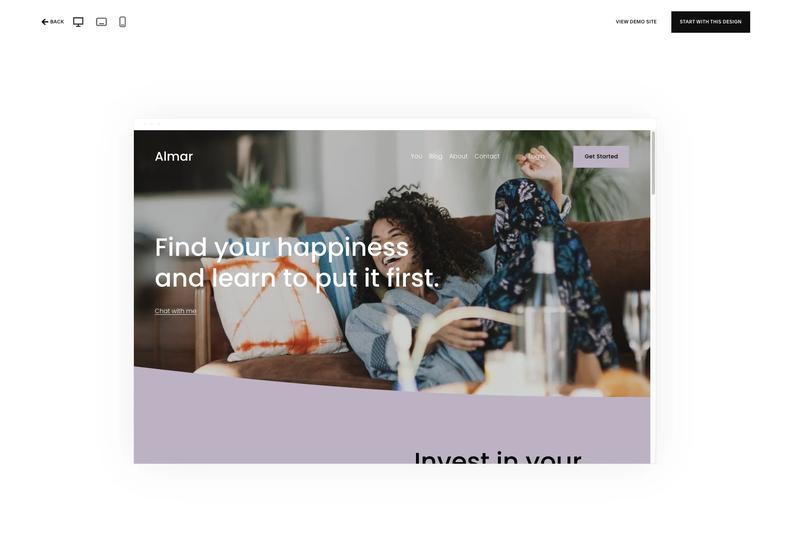 Task type: describe. For each thing, give the bounding box(es) containing it.
colton element
[[49, 496, 260, 561]]

back
[[50, 19, 64, 25]]

meriden element
[[524, 0, 735, 111]]

professional
[[90, 20, 127, 27]]

preview template on a tablet device image
[[94, 15, 109, 29]]

almar element
[[49, 163, 260, 444]]

bergen element
[[287, 0, 498, 111]]

with
[[697, 19, 710, 25]]

randi element
[[524, 496, 735, 561]]

store
[[38, 20, 54, 27]]

preview template on a desktop device image
[[70, 16, 86, 28]]

view demo site
[[616, 19, 657, 25]]

start with this design button
[[672, 11, 751, 33]]

preview template on a mobile device image
[[117, 16, 129, 28]]

kester
[[524, 452, 547, 460]]

portfolio
[[59, 20, 85, 27]]

randi image
[[524, 496, 735, 561]]

2 - from the left
[[86, 20, 89, 27]]

this
[[711, 19, 722, 25]]

bloom image
[[49, 0, 260, 111]]

online
[[17, 20, 37, 27]]

corrigan image
[[287, 163, 498, 444]]

back button
[[40, 13, 66, 30]]



Task type: vqa. For each thing, say whether or not it's contained in the screenshot.
'Your'
no



Task type: locate. For each thing, give the bounding box(es) containing it.
view demo site link
[[616, 11, 657, 33]]

colton image
[[49, 496, 260, 561]]

bergen image
[[287, 0, 498, 111]]

kester image
[[524, 163, 735, 444]]

reseda image
[[287, 496, 498, 561]]

almar image
[[49, 163, 260, 444]]

site
[[646, 19, 657, 25]]

corrigan element
[[287, 163, 498, 444]]

demo
[[630, 19, 645, 25]]

1 horizontal spatial -
[[86, 20, 89, 27]]

0 horizontal spatial -
[[56, 20, 58, 27]]

view
[[616, 19, 629, 25]]

- left preview template on a tablet device image
[[86, 20, 89, 27]]

services
[[128, 20, 154, 27]]

1 - from the left
[[56, 20, 58, 27]]

kester element
[[524, 163, 735, 444]]

online store - portfolio - professional services
[[17, 20, 154, 27]]

start with this design
[[680, 19, 742, 25]]

-
[[56, 20, 58, 27], [86, 20, 89, 27]]

reseda element
[[287, 496, 498, 561]]

bloom element
[[49, 0, 260, 111]]

start
[[680, 19, 696, 25]]

meriden image
[[524, 0, 735, 111]]

- right store
[[56, 20, 58, 27]]

design
[[723, 19, 742, 25]]



